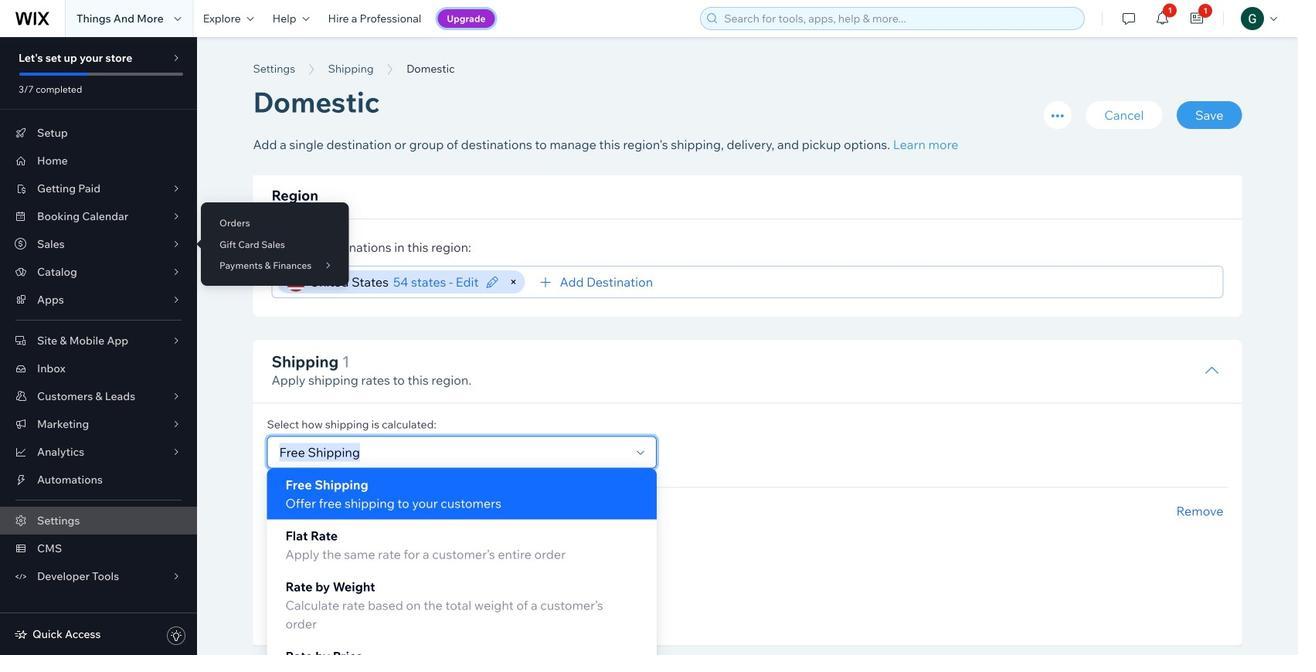 Task type: vqa. For each thing, say whether or not it's contained in the screenshot.
hire a professional
no



Task type: describe. For each thing, give the bounding box(es) containing it.
e.g., Standard Shipping field
[[277, 521, 556, 548]]

Search for tools, apps, help & more... field
[[720, 8, 1080, 29]]

e.g., 3 - 5 business days field
[[277, 586, 479, 613]]



Task type: locate. For each thing, give the bounding box(es) containing it.
sidebar element
[[0, 37, 197, 656]]

0 field
[[521, 586, 633, 613]]

None field
[[658, 267, 1217, 298], [275, 437, 630, 468], [658, 267, 1217, 298], [275, 437, 630, 468]]

option
[[267, 469, 657, 520]]

list box
[[267, 469, 657, 656]]

arrow up outline image
[[1205, 363, 1221, 379]]



